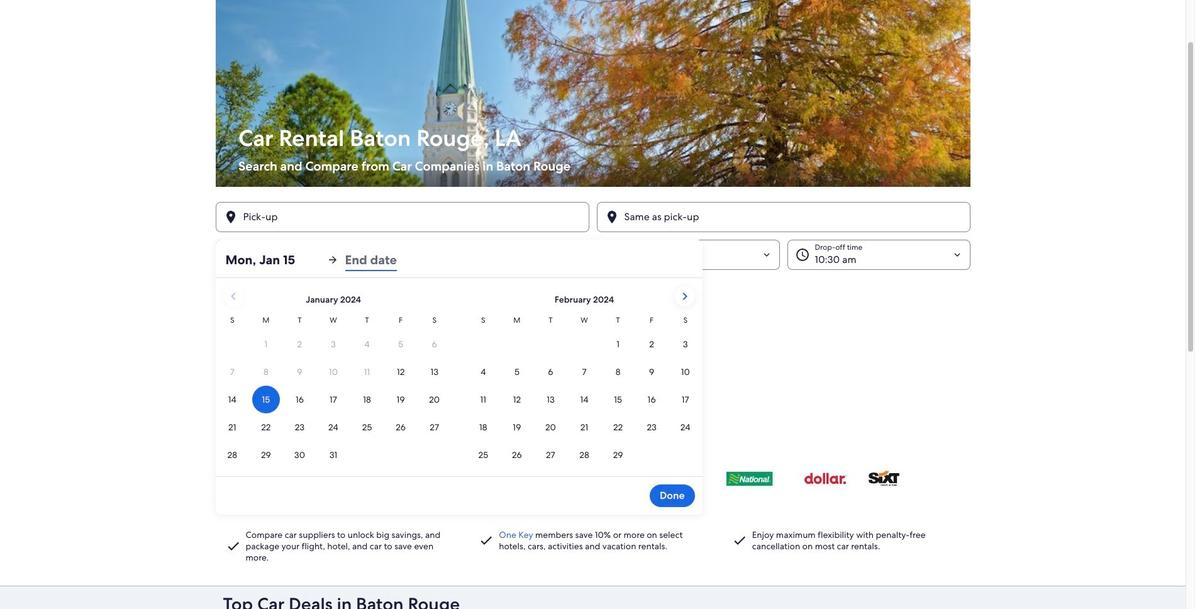 Task type: vqa. For each thing, say whether or not it's contained in the screenshot.
Next month icon
yes



Task type: locate. For each thing, give the bounding box(es) containing it.
car suppliers logo image
[[223, 455, 963, 501]]



Task type: describe. For each thing, give the bounding box(es) containing it.
previous month image
[[226, 289, 241, 304]]

breadcrumbs region
[[0, 0, 1186, 586]]

next month image
[[678, 289, 693, 304]]



